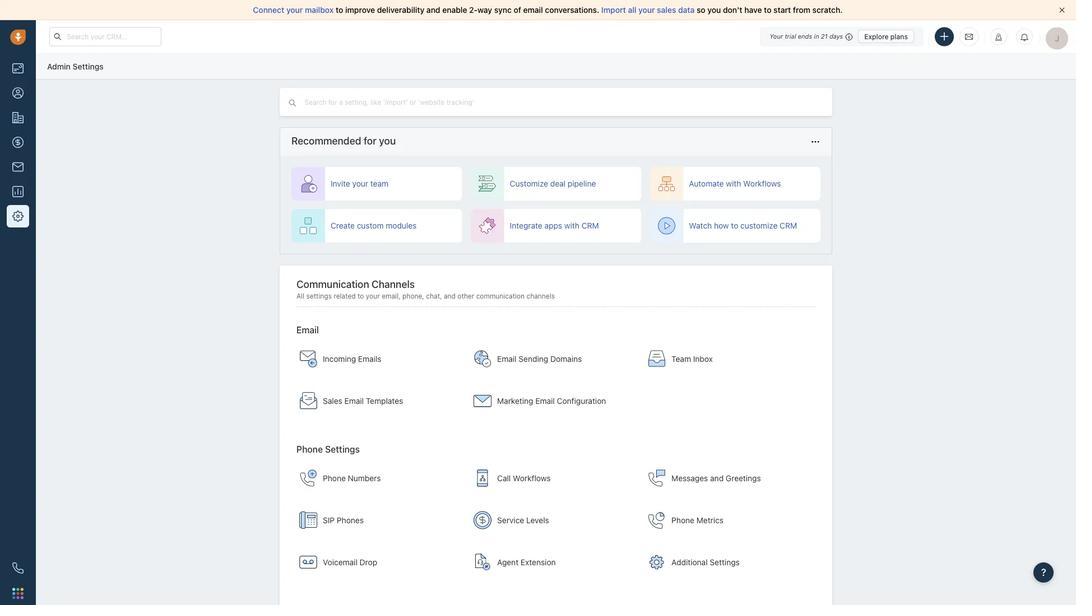 Task type: describe. For each thing, give the bounding box(es) containing it.
connect
[[253, 5, 284, 15]]

close image
[[1059, 7, 1065, 13]]

incoming emails
[[323, 354, 381, 364]]

email up auto-forward incoming emails to the crm, create contacts from them image
[[296, 325, 319, 335]]

metrics
[[697, 516, 724, 525]]

email,
[[382, 292, 401, 300]]

phone for phone metrics
[[672, 516, 694, 525]]

Search your CRM... text field
[[49, 27, 161, 46]]

phone numbers link
[[294, 459, 463, 498]]

create and share email templates, track their metrics image
[[299, 392, 317, 410]]

settings for admin settings
[[73, 62, 103, 71]]

don't
[[723, 5, 742, 15]]

all
[[296, 292, 304, 300]]

email
[[523, 5, 543, 15]]

shows agent list with their corresponding extension numbers image
[[474, 553, 492, 571]]

phone metrics
[[672, 516, 724, 525]]

your inside the communication channels all settings related to your email, phone, chat, and other communication channels
[[366, 292, 380, 300]]

email right verify your domains for better deliverability and less spam icon
[[497, 354, 516, 364]]

set up call queues and messages to connect callers with your team image
[[474, 469, 492, 487]]

auto-forward incoming emails to the crm, create contacts from them image
[[299, 350, 317, 368]]

start
[[774, 5, 791, 15]]

phone for phone numbers
[[323, 474, 346, 483]]

and inside the communication channels all settings related to your email, phone, chat, and other communication channels
[[444, 292, 456, 300]]

scratch.
[[812, 5, 843, 15]]

watch how to customize crm
[[689, 221, 797, 230]]

set service level targets and specify the expected threshold time to answer calls image
[[474, 511, 492, 529]]

team inbox link
[[642, 339, 812, 379]]

email sending domains link
[[468, 339, 638, 379]]

sales
[[323, 396, 342, 406]]

communication channels all settings related to your email, phone, chat, and other communication channels
[[296, 278, 555, 300]]

what's new image
[[995, 33, 1003, 41]]

data
[[678, 5, 695, 15]]

settings for additional settings
[[710, 558, 740, 567]]

create
[[331, 221, 355, 230]]

marketing email configuration
[[497, 396, 606, 406]]

emails
[[358, 354, 381, 364]]

extension
[[521, 558, 556, 567]]

related
[[334, 292, 356, 300]]

agent extension link
[[468, 543, 638, 582]]

your right all
[[638, 5, 655, 15]]

your left team
[[352, 179, 368, 188]]

all
[[628, 5, 636, 15]]

explore
[[864, 33, 889, 40]]

sales
[[657, 5, 676, 15]]

voicemail drop link
[[294, 543, 463, 582]]

access detailed information for each call, recording lifecycle and transcription image
[[648, 511, 666, 529]]

days
[[829, 33, 843, 40]]

messages and greetings link
[[642, 459, 812, 498]]

call workflows
[[497, 474, 551, 483]]

explore plans link
[[858, 30, 914, 43]]

enable
[[442, 5, 467, 15]]

call
[[497, 474, 511, 483]]

customize deal pipeline link
[[471, 167, 641, 201]]

phone image
[[12, 563, 24, 574]]

additional settings
[[672, 558, 740, 567]]

verify your domains for better deliverability and less spam image
[[474, 350, 492, 368]]

sales email templates link
[[294, 381, 463, 421]]

your left mailbox
[[286, 5, 303, 15]]

watch
[[689, 221, 712, 230]]

your trial ends in 21 days
[[770, 33, 843, 40]]

freshworks switcher image
[[12, 588, 24, 599]]

service
[[497, 516, 524, 525]]

so
[[697, 5, 705, 15]]

pipeline
[[568, 179, 596, 188]]

phone,
[[402, 292, 424, 300]]

plans
[[890, 33, 908, 40]]

connect your mailbox to improve deliverability and enable 2-way sync of email conversations. import all your sales data so you don't have to start from scratch.
[[253, 5, 843, 15]]

drop
[[360, 558, 377, 567]]

make and receive calls online by adding sip phones image
[[299, 511, 317, 529]]

0 vertical spatial with
[[726, 179, 741, 188]]

team
[[672, 354, 691, 364]]

service levels
[[497, 516, 549, 525]]

deal
[[550, 179, 566, 188]]

have
[[744, 5, 762, 15]]

1 crm from the left
[[582, 221, 599, 230]]

workflows inside call workflows 'link'
[[513, 474, 551, 483]]

2 crm from the left
[[780, 221, 797, 230]]

admin settings
[[47, 62, 103, 71]]

way
[[478, 5, 492, 15]]

other
[[458, 292, 474, 300]]

conversations.
[[545, 5, 599, 15]]

deliverability
[[377, 5, 424, 15]]

21
[[821, 33, 828, 40]]

communication
[[296, 278, 369, 290]]

to left start on the top
[[764, 5, 771, 15]]

team
[[370, 179, 388, 188]]

your
[[770, 33, 783, 40]]

incoming emails link
[[294, 339, 463, 379]]

ends
[[798, 33, 812, 40]]

levels
[[526, 516, 549, 525]]

settings for phone settings
[[325, 444, 360, 455]]

inbox
[[693, 354, 713, 364]]

import all your sales data link
[[601, 5, 697, 15]]

phone for phone settings
[[296, 444, 323, 455]]

admin
[[47, 62, 71, 71]]

domains
[[550, 354, 582, 364]]

incoming
[[323, 354, 356, 364]]

voicemail
[[323, 558, 357, 567]]

email sending domains
[[497, 354, 582, 364]]

channels
[[526, 292, 555, 300]]



Task type: vqa. For each thing, say whether or not it's contained in the screenshot.
"Assign"
no



Task type: locate. For each thing, give the bounding box(es) containing it.
create custom modules link
[[291, 209, 462, 243]]

and
[[426, 5, 440, 15], [444, 292, 456, 300], [710, 474, 724, 483]]

2 horizontal spatial and
[[710, 474, 724, 483]]

numbers
[[348, 474, 381, 483]]

buy and manage phone numbers from 90+ countries image
[[299, 469, 317, 487]]

improve
[[345, 5, 375, 15]]

email right sales
[[344, 396, 364, 406]]

1 vertical spatial phone
[[323, 474, 346, 483]]

workflows inside automate with workflows link
[[743, 179, 781, 188]]

1 vertical spatial with
[[564, 221, 579, 230]]

with
[[726, 179, 741, 188], [564, 221, 579, 230]]

service levels link
[[468, 501, 638, 540]]

0 horizontal spatial workflows
[[513, 474, 551, 483]]

integrate apps with crm
[[510, 221, 599, 230]]

additional
[[672, 558, 708, 567]]

messages and greetings
[[672, 474, 761, 483]]

sip phones link
[[294, 501, 463, 540]]

communication
[[476, 292, 525, 300]]

workflows
[[743, 179, 781, 188], [513, 474, 551, 483]]

send email image
[[965, 32, 973, 41]]

call workflows link
[[468, 459, 638, 498]]

and left greetings
[[710, 474, 724, 483]]

channels
[[372, 278, 415, 290]]

phone up 'buy and manage phone numbers from 90+ countries' image
[[296, 444, 323, 455]]

customize the logo, sender details, and font colors in your marketing emails image
[[474, 392, 492, 410]]

sync
[[494, 5, 512, 15]]

settings right admin
[[73, 62, 103, 71]]

connect your mailbox link
[[253, 5, 336, 15]]

settings
[[306, 292, 332, 300]]

sales email templates
[[323, 396, 403, 406]]

1 horizontal spatial with
[[726, 179, 741, 188]]

create custom modules
[[331, 221, 417, 230]]

from
[[793, 5, 810, 15]]

to inside the communication channels all settings related to your email, phone, chat, and other communication channels
[[358, 292, 364, 300]]

phone right 'buy and manage phone numbers from 90+ countries' image
[[323, 474, 346, 483]]

customize
[[510, 179, 548, 188]]

Search for a setting, like 'import' or 'website tracking' text field
[[303, 97, 517, 108]]

respond faster to emails with a common inbox for your team image
[[648, 350, 666, 368]]

phone right access detailed information for each call, recording lifecycle and transcription image
[[672, 516, 694, 525]]

leave pre-recorded voicemail if call goes unanswered image
[[299, 553, 317, 571]]

2 vertical spatial and
[[710, 474, 724, 483]]

in
[[814, 33, 819, 40]]

mailbox
[[305, 5, 334, 15]]

crm right customize
[[780, 221, 797, 230]]

agent
[[497, 558, 518, 567]]

crm right apps
[[582, 221, 599, 230]]

record automated messages and greetings for every business situation image
[[648, 469, 666, 487]]

settings up phone numbers
[[325, 444, 360, 455]]

integrate
[[510, 221, 542, 230]]

2 vertical spatial settings
[[710, 558, 740, 567]]

0 horizontal spatial settings
[[73, 62, 103, 71]]

trial
[[785, 33, 796, 40]]

chat,
[[426, 292, 442, 300]]

phone numbers
[[323, 474, 381, 483]]

automate with workflows
[[689, 179, 781, 188]]

additional settings link
[[642, 543, 812, 582]]

workflows up customize
[[743, 179, 781, 188]]

1 horizontal spatial crm
[[780, 221, 797, 230]]

0 horizontal spatial with
[[564, 221, 579, 230]]

and right chat,
[[444, 292, 456, 300]]

configuration
[[557, 396, 606, 406]]

1 horizontal spatial and
[[444, 292, 456, 300]]

phone element
[[7, 557, 29, 579]]

2 horizontal spatial settings
[[710, 558, 740, 567]]

voicemail drop
[[323, 558, 377, 567]]

invite your team
[[331, 179, 388, 188]]

with right automate
[[726, 179, 741, 188]]

additional configuration options for your phone solution image
[[648, 553, 666, 571]]

0 horizontal spatial crm
[[582, 221, 599, 230]]

automate
[[689, 179, 724, 188]]

messages
[[672, 474, 708, 483]]

to right related
[[358, 292, 364, 300]]

2-
[[469, 5, 478, 15]]

phones
[[337, 516, 364, 525]]

crm
[[582, 221, 599, 230], [780, 221, 797, 230]]

email right the marketing
[[535, 396, 555, 406]]

settings
[[73, 62, 103, 71], [325, 444, 360, 455], [710, 558, 740, 567]]

apps
[[545, 221, 562, 230]]

phone metrics link
[[642, 501, 812, 540]]

0 horizontal spatial and
[[426, 5, 440, 15]]

2 vertical spatial phone
[[672, 516, 694, 525]]

phone settings
[[296, 444, 360, 455]]

sip
[[323, 516, 335, 525]]

of
[[514, 5, 521, 15]]

1 vertical spatial settings
[[325, 444, 360, 455]]

1 horizontal spatial workflows
[[743, 179, 781, 188]]

0 vertical spatial workflows
[[743, 179, 781, 188]]

greetings
[[726, 474, 761, 483]]

marketing
[[497, 396, 533, 406]]

automate with workflows link
[[650, 167, 820, 201]]

sending
[[519, 354, 548, 364]]

settings right additional
[[710, 558, 740, 567]]

customize deal pipeline
[[510, 179, 596, 188]]

import
[[601, 5, 626, 15]]

phone
[[296, 444, 323, 455], [323, 474, 346, 483], [672, 516, 694, 525]]

0 vertical spatial and
[[426, 5, 440, 15]]

you
[[707, 5, 721, 15]]

templates
[[366, 396, 403, 406]]

and left enable
[[426, 5, 440, 15]]

workflows right call
[[513, 474, 551, 483]]

email
[[296, 325, 319, 335], [497, 354, 516, 364], [344, 396, 364, 406], [535, 396, 555, 406]]

to right mailbox
[[336, 5, 343, 15]]

sip phones
[[323, 516, 364, 525]]

team inbox
[[672, 354, 713, 364]]

1 horizontal spatial settings
[[325, 444, 360, 455]]

with right apps
[[564, 221, 579, 230]]

0 vertical spatial settings
[[73, 62, 103, 71]]

your left "email,"
[[366, 292, 380, 300]]

0 vertical spatial phone
[[296, 444, 323, 455]]

1 vertical spatial and
[[444, 292, 456, 300]]

marketing email configuration link
[[468, 381, 638, 421]]

explore plans
[[864, 33, 908, 40]]

1 vertical spatial workflows
[[513, 474, 551, 483]]

invite
[[331, 179, 350, 188]]

to right how
[[731, 221, 738, 230]]

custom
[[357, 221, 384, 230]]



